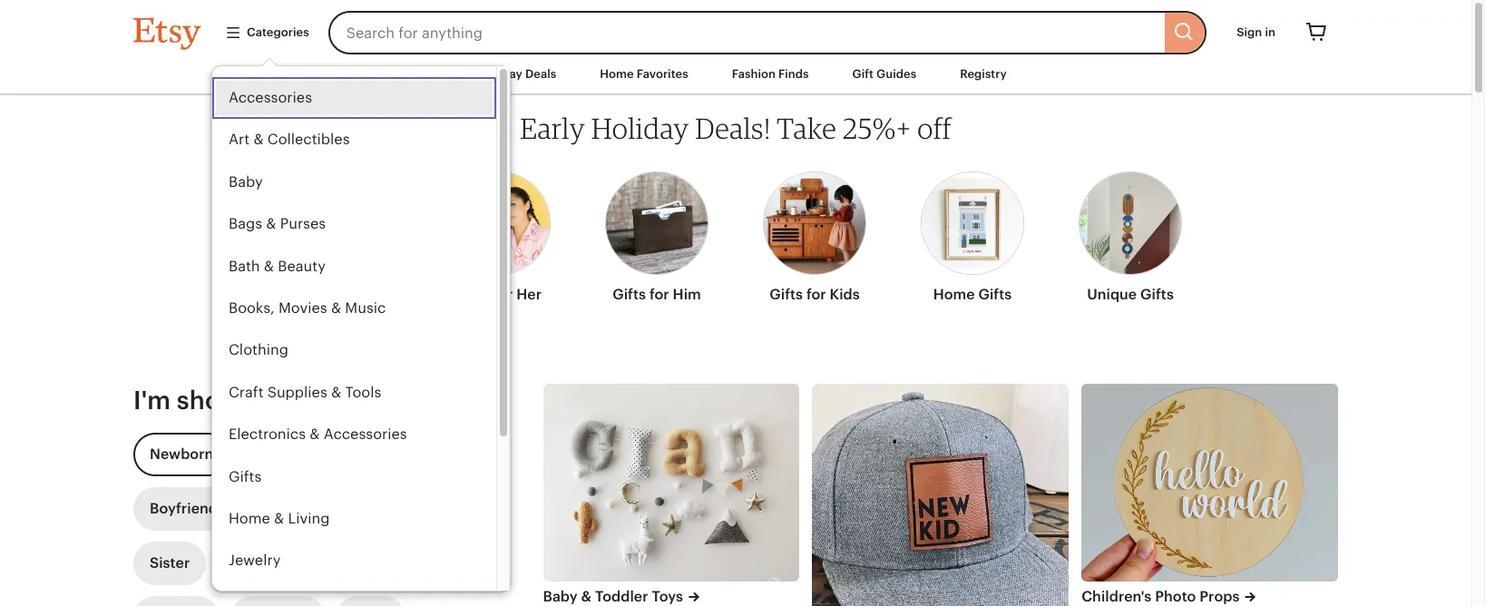 Task type: vqa. For each thing, say whether or not it's contained in the screenshot.
'4.9' related to 19.89
no



Task type: describe. For each thing, give the bounding box(es) containing it.
art & collectibles link
[[212, 119, 496, 161]]

baby & toddler toys link
[[543, 587, 800, 606]]

for for kids
[[806, 286, 826, 303]]

i'm
[[133, 386, 171, 415]]

music
[[345, 299, 386, 317]]

home & living
[[229, 510, 330, 527]]

for for him
[[649, 286, 669, 303]]

sister
[[150, 554, 190, 572]]

categories button
[[211, 16, 323, 49]]

1 horizontal spatial accessories
[[324, 426, 407, 443]]

holiday
[[591, 111, 689, 145]]

children's photo props
[[1082, 588, 1240, 605]]

home for home gifts
[[933, 286, 975, 303]]

art & collectibles
[[229, 131, 350, 148]]

fashion
[[732, 67, 776, 81]]

gifts for him link
[[605, 161, 709, 311]]

jewelry link
[[212, 540, 496, 582]]

menu inside banner
[[211, 65, 511, 592]]

bath & beauty link
[[212, 246, 496, 288]]

& left tools
[[331, 384, 341, 401]]

gifts for her link
[[447, 161, 551, 311]]

& for home
[[274, 510, 284, 527]]

& left music
[[331, 299, 341, 317]]

registry
[[960, 67, 1007, 81]]

bags
[[229, 215, 262, 232]]

gifts for him
[[613, 286, 701, 303]]

baby for baby
[[229, 173, 263, 190]]

fashion finds link
[[718, 58, 822, 91]]

shopping
[[177, 386, 292, 415]]

categories
[[247, 25, 309, 39]]

gifts for kids link
[[763, 161, 866, 311]]

deals!
[[695, 111, 771, 145]]

gifts for kids
[[770, 286, 860, 303]]

early holiday deals! take 25%+ off
[[520, 111, 951, 145]]

& for art
[[253, 131, 264, 148]]

electronics
[[229, 426, 306, 443]]

beauty
[[278, 257, 326, 275]]

personalized gifts
[[297, 286, 386, 321]]

him
[[673, 286, 701, 303]]

boyfriend
[[150, 500, 218, 517]]

guides
[[876, 67, 916, 81]]

books, movies & music link
[[212, 288, 496, 330]]

home & living link
[[212, 498, 496, 540]]

toddler
[[595, 588, 648, 605]]

electronics & accessories
[[229, 426, 407, 443]]

home gifts
[[933, 286, 1012, 303]]

books,
[[229, 299, 275, 317]]

clothing
[[229, 341, 288, 359]]

bags & purses
[[229, 215, 326, 232]]

& for electronics
[[310, 426, 320, 443]]

children's
[[1082, 588, 1152, 605]]

art
[[229, 131, 250, 148]]

gift guides link
[[839, 58, 930, 91]]

home gifts link
[[921, 161, 1024, 311]]

bath & beauty
[[229, 257, 326, 275]]

gift guides
[[852, 67, 916, 81]]

baby & toddler toys
[[543, 588, 683, 605]]

sign in button
[[1223, 16, 1289, 49]]

gifts for her
[[456, 286, 542, 303]]

props
[[1200, 588, 1240, 605]]

for for her
[[493, 286, 513, 303]]

registry link
[[946, 58, 1020, 91]]



Task type: locate. For each thing, give the bounding box(es) containing it.
2 horizontal spatial home
[[933, 286, 975, 303]]

newborn
[[150, 446, 214, 463]]

baby link
[[212, 161, 496, 203]]

& down craft supplies & tools
[[310, 426, 320, 443]]

baby kids hat snapback, new kid toddler youth adult cap, first day school, back to school, new baby pregnancy announcement, pregnancy reveal image
[[812, 384, 1069, 606]]

for left 'kids'
[[806, 286, 826, 303]]

home for home & living
[[229, 510, 270, 527]]

25%+
[[843, 111, 911, 145]]

& for bags
[[266, 215, 276, 232]]

personalized
[[297, 286, 386, 303]]

baby
[[229, 173, 263, 190], [543, 588, 578, 605]]

sign
[[1237, 25, 1262, 39]]

clothing link
[[212, 330, 496, 372]]

banner containing accessories
[[101, 0, 1371, 592]]

take
[[777, 111, 837, 145]]

craft supplies & tools link
[[212, 372, 496, 414]]

toys
[[652, 588, 683, 605]]

Search for anything text field
[[328, 11, 1162, 54]]

& for baby
[[581, 588, 592, 605]]

craft
[[229, 384, 264, 401]]

home
[[600, 67, 634, 81], [933, 286, 975, 303], [229, 510, 270, 527]]

1 vertical spatial baby
[[543, 588, 578, 605]]

for left him
[[649, 286, 669, 303]]

home favorites link
[[586, 58, 702, 91]]

finds
[[778, 67, 809, 81]]

accessories up art & collectibles
[[229, 89, 312, 106]]

purses
[[280, 215, 326, 232]]

& left the toddler
[[581, 588, 592, 605]]

off
[[917, 111, 951, 145]]

personalized gifts link
[[289, 161, 393, 329]]

unique gifts link
[[1079, 161, 1182, 311]]

accessories link
[[212, 77, 496, 119]]

None search field
[[328, 11, 1207, 54]]

0 horizontal spatial baby
[[229, 173, 263, 190]]

0 horizontal spatial home
[[229, 510, 270, 527]]

gifts link
[[212, 456, 496, 498]]

for left "her" on the left
[[493, 286, 513, 303]]

children's photo props link
[[1082, 587, 1338, 606]]

i'm shopping for my...
[[133, 386, 396, 415]]

electronics & accessories link
[[212, 414, 496, 456]]

for up the electronics & accessories
[[298, 386, 332, 415]]

baby inside baby & toddler toys link
[[543, 588, 578, 605]]

menu
[[211, 65, 511, 592]]

favorites
[[637, 67, 688, 81]]

gifts inside personalized gifts
[[324, 304, 358, 321]]

sign in
[[1237, 25, 1276, 39]]

accessories down my...
[[324, 426, 407, 443]]

jewelry
[[229, 552, 281, 569]]

craft supplies & tools
[[229, 384, 381, 401]]

in
[[1265, 25, 1276, 39]]

supplies
[[267, 384, 327, 401]]

&
[[253, 131, 264, 148], [266, 215, 276, 232], [264, 257, 274, 275], [331, 299, 341, 317], [331, 384, 341, 401], [310, 426, 320, 443], [274, 510, 284, 527], [581, 588, 592, 605]]

baby left the toddler
[[543, 588, 578, 605]]

personalized name banner - baby name garland - felt nursery letters - baby name bunting - llama name banner - wall decoration banner image
[[543, 384, 800, 581]]

tools
[[345, 384, 381, 401]]

baby up bags
[[229, 173, 263, 190]]

2 vertical spatial home
[[229, 510, 270, 527]]

0 vertical spatial accessories
[[229, 89, 312, 106]]

0 horizontal spatial accessories
[[229, 89, 312, 106]]

menu bar containing home favorites
[[101, 54, 1371, 95]]

for
[[493, 286, 513, 303], [649, 286, 669, 303], [806, 286, 826, 303], [298, 386, 332, 415]]

her
[[516, 286, 542, 303]]

menu bar
[[101, 54, 1371, 95]]

early
[[520, 111, 585, 145]]

home inside home favorites link
[[600, 67, 634, 81]]

& for bath
[[264, 257, 274, 275]]

home inside home gifts link
[[933, 286, 975, 303]]

home inside home & living link
[[229, 510, 270, 527]]

menu containing accessories
[[211, 65, 511, 592]]

movies
[[278, 299, 327, 317]]

living
[[288, 510, 330, 527]]

my...
[[339, 386, 396, 415]]

& right art
[[253, 131, 264, 148]]

unique gifts
[[1087, 286, 1174, 303]]

fashion finds
[[732, 67, 809, 81]]

& right bags
[[266, 215, 276, 232]]

photo
[[1155, 588, 1196, 605]]

wooden birth announcement plaque &quot;hello world&quot; matte white acrylic image
[[1082, 384, 1338, 581]]

baby inside baby link
[[229, 173, 263, 190]]

books, movies & music
[[229, 299, 386, 317]]

bags & purses link
[[212, 203, 496, 246]]

home for home favorites
[[600, 67, 634, 81]]

& left living on the left bottom of the page
[[274, 510, 284, 527]]

gift
[[852, 67, 874, 81]]

accessories
[[229, 89, 312, 106], [324, 426, 407, 443]]

gifts
[[456, 286, 490, 303], [613, 286, 646, 303], [770, 286, 803, 303], [978, 286, 1012, 303], [1140, 286, 1174, 303], [324, 304, 358, 321], [229, 468, 262, 485]]

& right 'bath'
[[264, 257, 274, 275]]

banner
[[101, 0, 1371, 592]]

1 horizontal spatial baby
[[543, 588, 578, 605]]

1 horizontal spatial home
[[600, 67, 634, 81]]

collectibles
[[267, 131, 350, 148]]

kids
[[830, 286, 860, 303]]

baby for baby & toddler toys
[[543, 588, 578, 605]]

0 vertical spatial home
[[600, 67, 634, 81]]

bath
[[229, 257, 260, 275]]

1 vertical spatial accessories
[[324, 426, 407, 443]]

gifts inside menu
[[229, 468, 262, 485]]

0 vertical spatial baby
[[229, 173, 263, 190]]

home favorites
[[600, 67, 688, 81]]

unique
[[1087, 286, 1137, 303]]

1 vertical spatial home
[[933, 286, 975, 303]]



